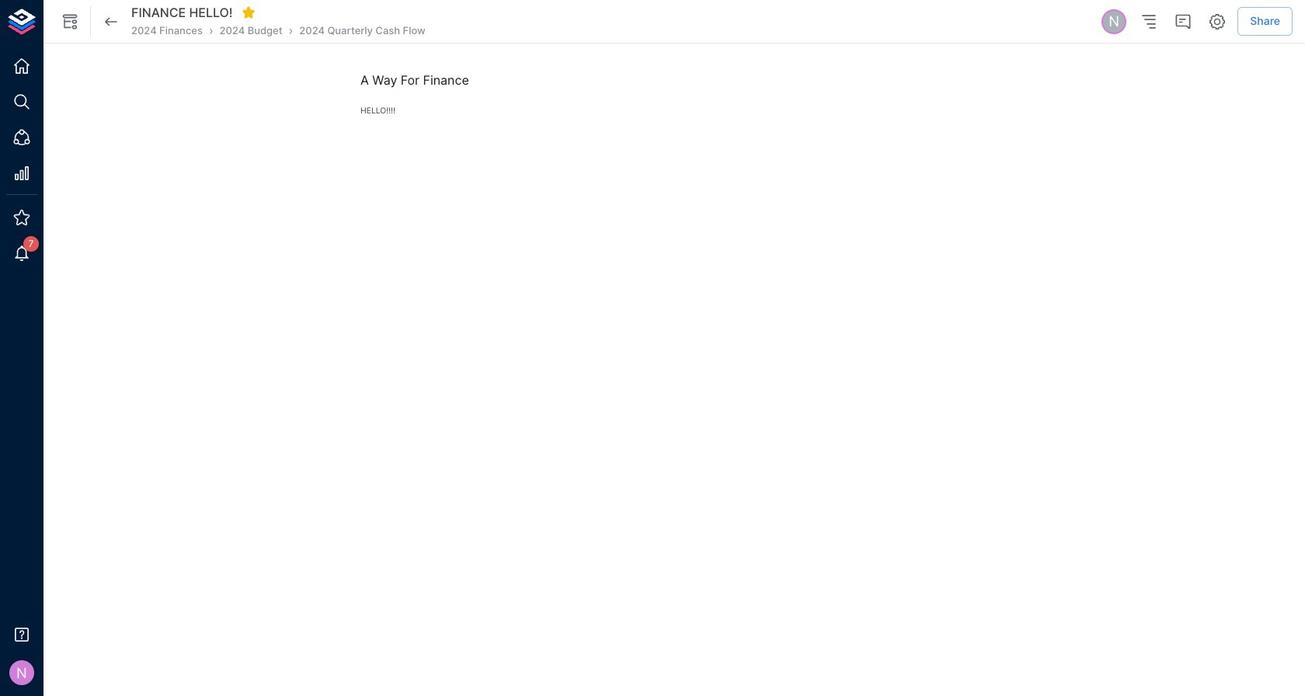 Task type: locate. For each thing, give the bounding box(es) containing it.
table of contents image
[[1140, 12, 1159, 31]]

go back image
[[102, 12, 120, 31]]

remove favorite image
[[241, 6, 255, 20]]

comments image
[[1174, 12, 1193, 31]]



Task type: describe. For each thing, give the bounding box(es) containing it.
show wiki image
[[61, 12, 79, 31]]

settings image
[[1208, 12, 1227, 31]]



Task type: vqa. For each thing, say whether or not it's contained in the screenshot.
game-
no



